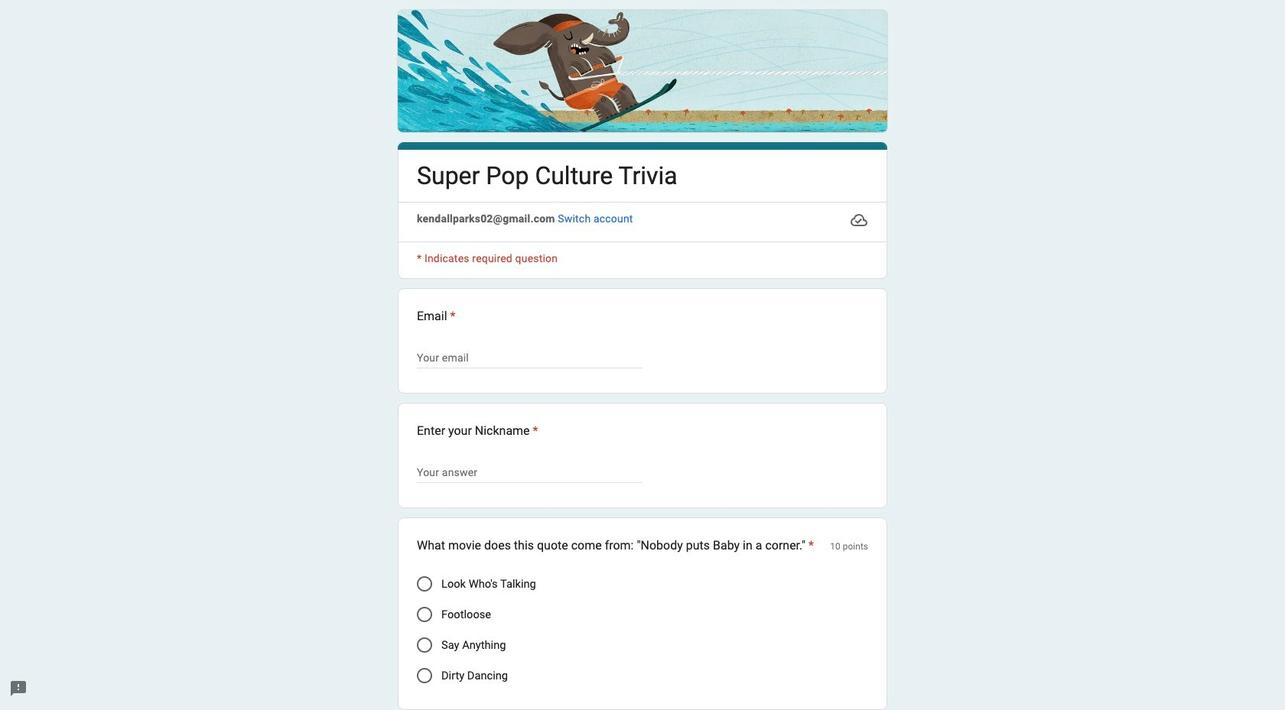 Task type: vqa. For each thing, say whether or not it's contained in the screenshot.
the leftmost Required Question element
yes



Task type: describe. For each thing, give the bounding box(es) containing it.
required question element for 3rd 'heading' from the bottom of the page
[[447, 308, 456, 326]]

footloose image
[[417, 607, 432, 623]]

look who's talking image
[[417, 577, 432, 592]]

4 heading from the top
[[417, 537, 814, 555]]

required question element for 4th 'heading' from the top
[[806, 537, 814, 555]]



Task type: locate. For each thing, give the bounding box(es) containing it.
dirty dancing image
[[417, 669, 432, 684]]

Look Who's Talking radio
[[417, 577, 432, 592]]

list item
[[398, 289, 887, 394]]

total points possible for this question. note
[[830, 537, 868, 557]]

1 vertical spatial required question element
[[530, 422, 538, 441]]

say anything image
[[417, 638, 432, 653]]

list
[[398, 289, 887, 711]]

2 vertical spatial required question element
[[806, 537, 814, 555]]

0 horizontal spatial required question element
[[447, 308, 456, 326]]

Dirty Dancing radio
[[417, 669, 432, 684]]

heading
[[417, 160, 677, 193], [417, 308, 868, 326], [417, 422, 538, 441], [417, 537, 814, 555]]

2 horizontal spatial required question element
[[806, 537, 814, 555]]

Your email email field
[[417, 349, 643, 367]]

required question element
[[447, 308, 456, 326], [530, 422, 538, 441], [806, 537, 814, 555]]

1 heading from the top
[[417, 160, 677, 193]]

required question element for 2nd 'heading' from the bottom
[[530, 422, 538, 441]]

None text field
[[417, 464, 643, 482]]

2 heading from the top
[[417, 308, 868, 326]]

report a problem to google image
[[9, 680, 28, 698]]

3 heading from the top
[[417, 422, 538, 441]]

Footloose radio
[[417, 607, 432, 623]]

1 horizontal spatial required question element
[[530, 422, 538, 441]]

Say Anything radio
[[417, 638, 432, 653]]

0 vertical spatial required question element
[[447, 308, 456, 326]]



